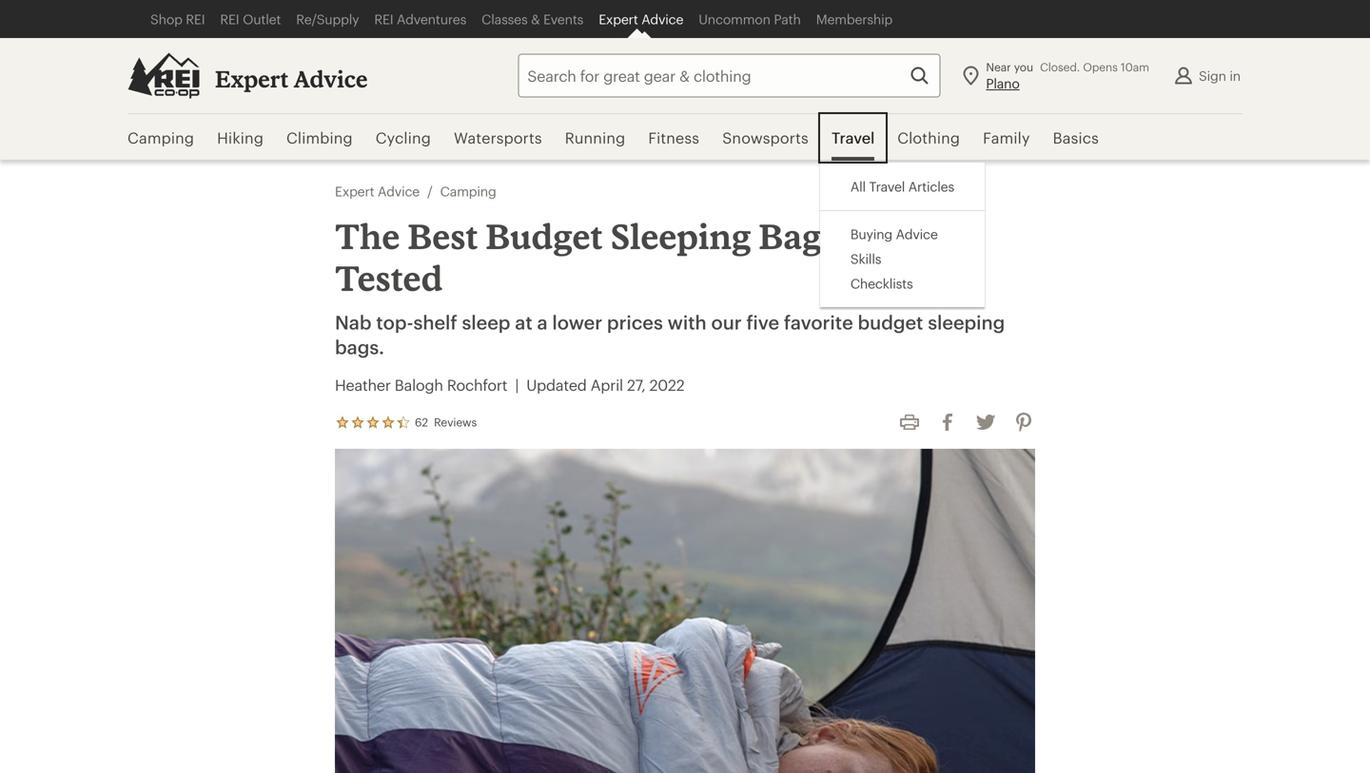 Task type: locate. For each thing, give the bounding box(es) containing it.
None field
[[518, 54, 941, 98]]

expert
[[599, 11, 638, 27], [215, 65, 288, 92], [335, 184, 374, 199]]

expert down rei outlet link on the left top of page
[[215, 65, 288, 92]]

None search field
[[484, 54, 941, 98]]

checklists
[[851, 276, 913, 291]]

rei right shop
[[186, 11, 205, 27]]

camping link
[[440, 183, 496, 200]]

travel right all
[[869, 179, 905, 194]]

0 vertical spatial travel
[[832, 129, 875, 147]]

sign in
[[1199, 68, 1241, 83]]

2 vertical spatial expert
[[335, 184, 374, 199]]

watersports button
[[442, 114, 554, 162]]

all travel articles
[[851, 179, 955, 194]]

Search for great gear & clothing text field
[[518, 54, 941, 98]]

expert advice up climbing
[[215, 65, 368, 92]]

all travel articles link
[[851, 178, 955, 195]]

rei adventures
[[374, 11, 466, 27]]

camping right /
[[440, 184, 496, 199]]

family
[[983, 129, 1030, 147]]

camping button
[[128, 114, 206, 162]]

expert advice link up the
[[335, 183, 420, 200]]

budget
[[486, 216, 603, 256]]

updated
[[526, 376, 587, 394]]

expert advice link up climbing
[[215, 65, 368, 93]]

1 horizontal spatial expert advice
[[599, 11, 684, 27]]

shelf
[[413, 311, 457, 334]]

rei left outlet
[[220, 11, 239, 27]]

expert advice banner
[[0, 0, 1370, 307]]

lower
[[552, 311, 602, 334]]

3 rei from the left
[[374, 11, 393, 27]]

outlet
[[243, 11, 281, 27]]

climbing
[[286, 129, 353, 147]]

none field inside expert advice banner
[[518, 54, 941, 98]]

classes
[[482, 11, 528, 27]]

0 vertical spatial expert advice link
[[591, 0, 691, 38]]

expert advice
[[599, 11, 684, 27], [215, 65, 368, 92]]

near
[[986, 60, 1011, 74]]

advice inside "buying advice skills checklists"
[[896, 226, 938, 242]]

uncommon path
[[699, 11, 801, 27]]

uncommon path link
[[691, 0, 809, 38]]

classes & events link
[[474, 0, 591, 38]]

1 horizontal spatial rei
[[220, 11, 239, 27]]

path
[[774, 11, 801, 27]]

running button
[[554, 114, 637, 162]]

shop rei link
[[143, 0, 213, 38]]

expert up the
[[335, 184, 374, 199]]

travel button
[[820, 114, 886, 162]]

rei adventures link
[[367, 0, 474, 38]]

0 horizontal spatial camping
[[128, 129, 194, 147]]

2 horizontal spatial expert
[[599, 11, 638, 27]]

running
[[565, 129, 626, 147]]

rei
[[186, 11, 205, 27], [220, 11, 239, 27], [374, 11, 393, 27]]

at
[[515, 311, 533, 334]]

skills
[[851, 251, 882, 266]]

expert advice right events
[[599, 11, 684, 27]]

expert advice link right events
[[591, 0, 691, 38]]

camping
[[128, 129, 194, 147], [440, 184, 496, 199]]

shop rei
[[150, 11, 205, 27]]

travel
[[832, 129, 875, 147], [869, 179, 905, 194]]

snowsports button
[[711, 114, 820, 162]]

sign in link
[[1165, 57, 1249, 95]]

best
[[408, 216, 478, 256]]

1 vertical spatial camping
[[440, 184, 496, 199]]

0 horizontal spatial rei
[[186, 11, 205, 27]]

rei left adventures
[[374, 11, 393, 27]]

clothing button
[[886, 114, 972, 162]]

expert right events
[[599, 11, 638, 27]]

1 vertical spatial expert
[[215, 65, 288, 92]]

2 horizontal spatial rei
[[374, 11, 393, 27]]

favorite
[[784, 311, 853, 334]]

rochfort
[[447, 376, 508, 394]]

advice right "buying"
[[896, 226, 938, 242]]

skills link
[[851, 250, 882, 267]]

10am
[[1121, 60, 1150, 74]]

classes & events
[[482, 11, 584, 27]]

/
[[427, 184, 433, 199]]

expert advice link
[[591, 0, 691, 38], [215, 65, 368, 93], [335, 183, 420, 200]]

closed.
[[1040, 60, 1080, 74]]

0 vertical spatial expert
[[599, 11, 638, 27]]

the
[[335, 216, 400, 256]]

sleeping
[[611, 216, 751, 256]]

advice down re/supply "link"
[[293, 65, 368, 92]]

2 rei from the left
[[220, 11, 239, 27]]

the best budget sleeping bags of 2023: tested
[[335, 216, 968, 298]]

0 vertical spatial camping
[[128, 129, 194, 147]]

advice
[[642, 11, 684, 27], [293, 65, 368, 92], [378, 184, 420, 199], [896, 226, 938, 242]]

membership link
[[809, 0, 900, 38]]

1 vertical spatial expert advice
[[215, 65, 368, 92]]

with
[[668, 311, 707, 334]]

rei outlet link
[[213, 0, 289, 38]]

travel up all
[[832, 129, 875, 147]]

near you closed. opens 10am plano
[[986, 60, 1150, 91]]

rei outlet
[[220, 11, 281, 27]]

prices
[[607, 311, 663, 334]]

buying advice skills checklists
[[851, 226, 938, 291]]

a woman sleeping in the kelty cosmic 20 in colorado. image
[[335, 449, 1035, 774]]

camping down the rei co-op, go to rei.com home page link
[[128, 129, 194, 147]]



Task type: vqa. For each thing, say whether or not it's contained in the screenshot.
search field
yes



Task type: describe. For each thing, give the bounding box(es) containing it.
advice left /
[[378, 184, 420, 199]]

cycling
[[376, 129, 431, 147]]

sign
[[1199, 68, 1226, 83]]

camping inside dropdown button
[[128, 129, 194, 147]]

heather balogh rochfort | updated april 27, 2022
[[335, 376, 685, 394]]

rei co-op, go to rei.com home page link
[[128, 53, 200, 98]]

plano
[[986, 76, 1020, 91]]

27,
[[627, 376, 646, 394]]

clothing
[[898, 129, 960, 147]]

buying advice link
[[851, 226, 938, 243]]

basics button
[[1042, 114, 1111, 162]]

advice left uncommon
[[642, 11, 684, 27]]

0 vertical spatial expert advice
[[599, 11, 684, 27]]

hiking button
[[206, 114, 275, 162]]

checklists link
[[851, 275, 913, 292]]

all
[[851, 179, 866, 194]]

fitness
[[648, 129, 700, 147]]

five
[[747, 311, 779, 334]]

travel inside dropdown button
[[832, 129, 875, 147]]

fitness button
[[637, 114, 711, 162]]

balogh
[[395, 376, 443, 394]]

uncommon
[[699, 11, 771, 27]]

re/supply
[[296, 11, 359, 27]]

a
[[537, 311, 548, 334]]

opens
[[1083, 60, 1118, 74]]

1 horizontal spatial camping
[[440, 184, 496, 199]]

hiking
[[217, 129, 264, 147]]

62 reviews
[[415, 415, 477, 429]]

bags.
[[335, 336, 384, 358]]

|
[[515, 376, 519, 394]]

nab top-shelf sleep at a lower prices with our five favorite budget sleeping bags.
[[335, 311, 1005, 358]]

adventures
[[397, 11, 466, 27]]

top-
[[376, 311, 414, 334]]

watersports
[[454, 129, 542, 147]]

62
[[415, 415, 428, 429]]

membership
[[816, 11, 893, 27]]

buying
[[851, 226, 893, 242]]

events
[[544, 11, 584, 27]]

rei for rei outlet
[[220, 11, 239, 27]]

you
[[1014, 60, 1033, 74]]

family button
[[972, 114, 1042, 162]]

1 vertical spatial expert advice link
[[215, 65, 368, 93]]

sleep
[[462, 311, 510, 334]]

expert advice / camping
[[335, 184, 496, 199]]

basics
[[1053, 129, 1099, 147]]

re/supply link
[[289, 0, 367, 38]]

0 horizontal spatial expert
[[215, 65, 288, 92]]

1 rei from the left
[[186, 11, 205, 27]]

none search field inside expert advice banner
[[484, 54, 941, 98]]

0 horizontal spatial expert advice
[[215, 65, 368, 92]]

heather
[[335, 376, 391, 394]]

1 horizontal spatial expert
[[335, 184, 374, 199]]

in
[[1230, 68, 1241, 83]]

2023:
[[885, 216, 968, 256]]

april
[[591, 376, 623, 394]]

snowsports
[[722, 129, 809, 147]]

shop
[[150, 11, 182, 27]]

budget
[[858, 311, 923, 334]]

of
[[845, 216, 878, 256]]

our
[[711, 311, 742, 334]]

cycling button
[[364, 114, 442, 162]]

bags
[[759, 216, 837, 256]]

articles
[[909, 179, 955, 194]]

tested
[[335, 257, 443, 298]]

rei co-op, go to rei.com home page image
[[128, 53, 200, 98]]

nab
[[335, 311, 372, 334]]

rei for rei adventures
[[374, 11, 393, 27]]

1 vertical spatial travel
[[869, 179, 905, 194]]

&
[[531, 11, 540, 27]]

2 vertical spatial expert advice link
[[335, 183, 420, 200]]

2022
[[650, 376, 685, 394]]

sleeping
[[928, 311, 1005, 334]]

search image
[[908, 64, 931, 87]]



